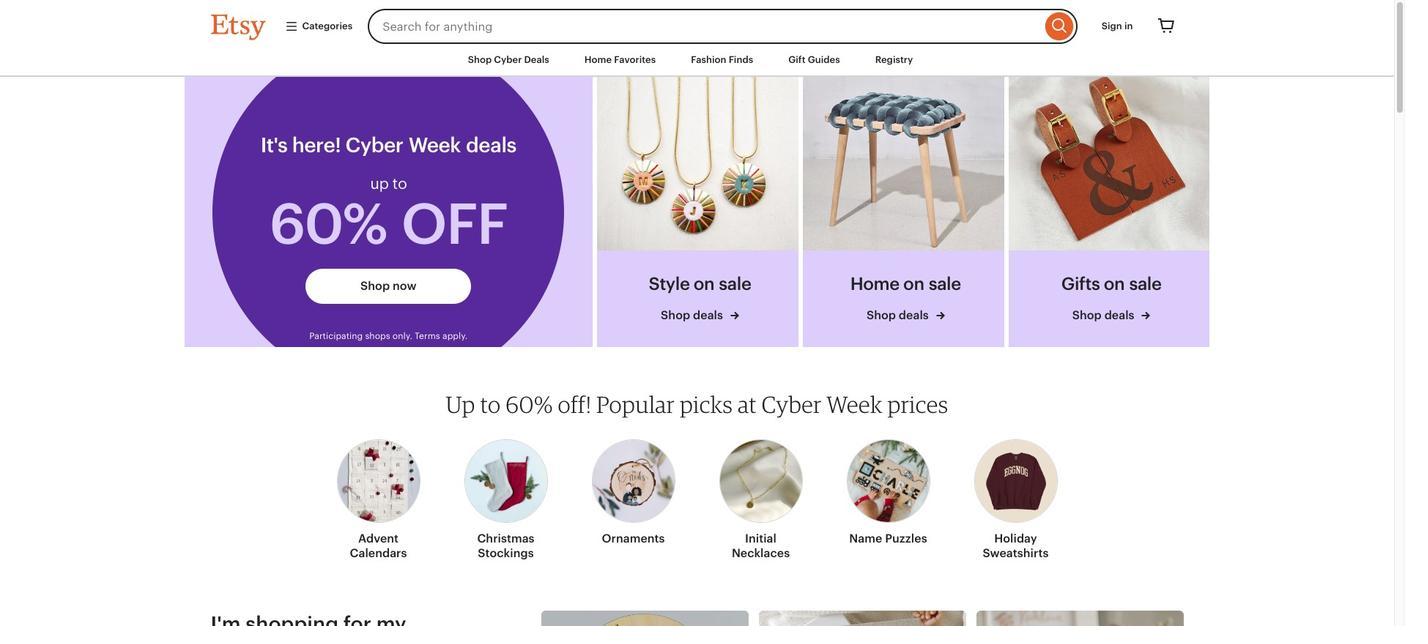 Task type: vqa. For each thing, say whether or not it's contained in the screenshot.
Conditions
no



Task type: describe. For each thing, give the bounding box(es) containing it.
shop deals for style
[[661, 308, 726, 322]]

picks
[[680, 391, 733, 419]]

shop deals link for style
[[649, 308, 751, 324]]

cyber week deals
[[345, 133, 517, 157]]

deals for home
[[899, 308, 929, 322]]

a set of two light brown leather personalized luggage tags shown side-by-side with imprinted initials and brass buckle straps. image
[[1009, 77, 1210, 251]]

fashion
[[691, 54, 727, 65]]

none search field inside banner
[[368, 9, 1078, 44]]

categories
[[302, 20, 353, 31]]

shop deals link for gifts
[[1061, 308, 1162, 324]]

three colorful personalized charm necklaces featuring an initial on each one, all shown on a thin gold plated chain. image
[[597, 77, 799, 251]]

in
[[1125, 20, 1133, 31]]

puzzles
[[885, 532, 927, 546]]

shop now link
[[306, 269, 471, 304]]

style
[[649, 274, 690, 294]]

up
[[446, 391, 475, 419]]

initial necklaces link
[[719, 431, 803, 567]]

now
[[393, 279, 417, 293]]

initial necklaces
[[732, 532, 790, 561]]

shop deals for gifts
[[1073, 308, 1138, 322]]

shops
[[365, 331, 390, 342]]

categories button
[[274, 13, 364, 40]]

gifts on sale
[[1061, 274, 1162, 294]]

fashion finds link
[[680, 47, 764, 73]]

sign in button
[[1091, 13, 1144, 40]]

only.
[[393, 331, 412, 342]]

it's here! cyber week deals
[[261, 133, 517, 157]]

home on sale
[[851, 274, 961, 294]]

christmas stockings
[[477, 532, 535, 561]]

advent
[[358, 532, 399, 546]]

christmas
[[477, 532, 535, 546]]

gift guides link
[[778, 47, 851, 73]]

it's
[[261, 133, 288, 157]]

here!
[[292, 133, 341, 157]]

popular
[[597, 391, 675, 419]]

to for 60%
[[480, 391, 501, 419]]

style on sale
[[649, 274, 751, 294]]

shop cyber deals link
[[457, 47, 560, 73]]

ornaments link
[[592, 431, 675, 553]]

favorites
[[614, 54, 656, 65]]

off!
[[558, 391, 592, 419]]

shop for style
[[661, 308, 690, 322]]

registry
[[875, 54, 913, 65]]

up to 60% off
[[269, 175, 508, 257]]

gift guides
[[789, 54, 840, 65]]

home for home on sale
[[851, 274, 900, 294]]

banner containing categories
[[184, 0, 1210, 44]]

fashion finds
[[691, 54, 753, 65]]

on sale for style on sale
[[694, 274, 751, 294]]

sweatshirts
[[983, 547, 1049, 561]]

shop cyber deals
[[468, 54, 549, 65]]

sign in
[[1102, 20, 1133, 31]]

holiday sweatshirts link
[[974, 431, 1058, 567]]

participating
[[309, 331, 363, 342]]

initial
[[745, 532, 777, 546]]

shop deals for home
[[867, 308, 932, 322]]

holiday
[[995, 532, 1037, 546]]

a modern handmade weaved bench shown with a sage colored velvet cushion. image
[[803, 77, 1004, 251]]



Task type: locate. For each thing, give the bounding box(es) containing it.
at
[[738, 391, 757, 419]]

name puzzles
[[849, 532, 927, 546]]

0 horizontal spatial deals
[[693, 308, 723, 322]]

week
[[827, 391, 883, 419]]

2 horizontal spatial deals
[[1105, 308, 1135, 322]]

60%
[[506, 391, 553, 419]]

cyber right the at
[[762, 391, 822, 419]]

2 deals from the left
[[899, 308, 929, 322]]

home favorites link
[[574, 47, 667, 73]]

shop deals link
[[649, 308, 751, 324], [851, 308, 961, 324], [1061, 308, 1162, 324]]

shop down style at the left of the page
[[661, 308, 690, 322]]

finds
[[729, 54, 753, 65]]

menu bar
[[184, 44, 1210, 77]]

1 vertical spatial cyber
[[762, 391, 822, 419]]

up to 60% off! popular picks at cyber week prices
[[446, 391, 948, 419]]

cyber left deals
[[494, 54, 522, 65]]

None search field
[[368, 9, 1078, 44]]

shop left deals
[[468, 54, 492, 65]]

1 horizontal spatial deals
[[899, 308, 929, 322]]

on sale for home on sale
[[904, 274, 961, 294]]

1 vertical spatial to
[[480, 391, 501, 419]]

christmas stockings link
[[464, 431, 548, 567]]

1 shop deals from the left
[[661, 308, 726, 322]]

home favorites
[[585, 54, 656, 65]]

deals down style on sale
[[693, 308, 723, 322]]

calendars
[[350, 547, 407, 561]]

shop deals down style on sale
[[661, 308, 726, 322]]

0 vertical spatial cyber
[[494, 54, 522, 65]]

2 horizontal spatial on sale
[[1104, 274, 1162, 294]]

shop deals link down home on sale
[[851, 308, 961, 324]]

ornaments
[[602, 532, 665, 546]]

stockings
[[478, 547, 534, 561]]

deals
[[524, 54, 549, 65]]

0 vertical spatial to
[[392, 175, 407, 193]]

gifts
[[1061, 274, 1100, 294]]

cyber
[[494, 54, 522, 65], [762, 391, 822, 419]]

up
[[370, 175, 389, 193]]

shop now
[[361, 279, 417, 293]]

guides
[[808, 54, 840, 65]]

60% off
[[269, 192, 508, 257]]

deals for style
[[693, 308, 723, 322]]

1 horizontal spatial home
[[851, 274, 900, 294]]

shop for gifts
[[1073, 308, 1102, 322]]

to for 60% off
[[392, 175, 407, 193]]

1 on sale from the left
[[694, 274, 751, 294]]

3 on sale from the left
[[1104, 274, 1162, 294]]

1 vertical spatial home
[[851, 274, 900, 294]]

2 shop deals link from the left
[[851, 308, 961, 324]]

sign
[[1102, 20, 1122, 31]]

0 horizontal spatial on sale
[[694, 274, 751, 294]]

3 deals from the left
[[1105, 308, 1135, 322]]

2 on sale from the left
[[904, 274, 961, 294]]

menu bar containing shop cyber deals
[[184, 44, 1210, 77]]

2 horizontal spatial shop deals
[[1073, 308, 1138, 322]]

1 deals from the left
[[693, 308, 723, 322]]

3 shop deals from the left
[[1073, 308, 1138, 322]]

shop deals down the gifts on sale
[[1073, 308, 1138, 322]]

necklaces
[[732, 547, 790, 561]]

shop deals link down the gifts on sale
[[1061, 308, 1162, 324]]

cyber inside 'link'
[[494, 54, 522, 65]]

1 horizontal spatial on sale
[[904, 274, 961, 294]]

shop deals link down style on sale
[[649, 308, 751, 324]]

deals
[[693, 308, 723, 322], [899, 308, 929, 322], [1105, 308, 1135, 322]]

registry link
[[864, 47, 924, 73]]

banner
[[184, 0, 1210, 44]]

shop
[[468, 54, 492, 65], [361, 279, 390, 293], [661, 308, 690, 322], [867, 308, 896, 322], [1073, 308, 1102, 322]]

deals for gifts
[[1105, 308, 1135, 322]]

shop inside 'link'
[[468, 54, 492, 65]]

3 shop deals link from the left
[[1061, 308, 1162, 324]]

shop deals down home on sale
[[867, 308, 932, 322]]

0 horizontal spatial to
[[392, 175, 407, 193]]

shop down home on sale
[[867, 308, 896, 322]]

0 horizontal spatial shop deals link
[[649, 308, 751, 324]]

on sale
[[694, 274, 751, 294], [904, 274, 961, 294], [1104, 274, 1162, 294]]

home for home favorites
[[585, 54, 612, 65]]

0 vertical spatial home
[[585, 54, 612, 65]]

1 shop deals link from the left
[[649, 308, 751, 324]]

0 horizontal spatial home
[[585, 54, 612, 65]]

advent calendars link
[[337, 431, 420, 567]]

1 horizontal spatial to
[[480, 391, 501, 419]]

name
[[849, 532, 882, 546]]

1 horizontal spatial cyber
[[762, 391, 822, 419]]

home
[[585, 54, 612, 65], [851, 274, 900, 294]]

participating shops only. terms apply.
[[309, 331, 468, 342]]

2 horizontal spatial shop deals link
[[1061, 308, 1162, 324]]

deals down home on sale
[[899, 308, 929, 322]]

name puzzles link
[[847, 431, 930, 553]]

advent calendars
[[350, 532, 407, 561]]

terms apply.
[[415, 331, 468, 342]]

deals down the gifts on sale
[[1105, 308, 1135, 322]]

on sale for gifts on sale
[[1104, 274, 1162, 294]]

2 shop deals from the left
[[867, 308, 932, 322]]

shop for home
[[867, 308, 896, 322]]

gift
[[789, 54, 806, 65]]

1 horizontal spatial shop deals
[[867, 308, 932, 322]]

1 horizontal spatial shop deals link
[[851, 308, 961, 324]]

shop down gifts
[[1073, 308, 1102, 322]]

shop deals
[[661, 308, 726, 322], [867, 308, 932, 322], [1073, 308, 1138, 322]]

shop deals link for home
[[851, 308, 961, 324]]

0 horizontal spatial shop deals
[[661, 308, 726, 322]]

holiday sweatshirts
[[983, 532, 1049, 561]]

Search for anything text field
[[368, 9, 1042, 44]]

shop left now
[[361, 279, 390, 293]]

0 horizontal spatial cyber
[[494, 54, 522, 65]]

prices
[[888, 391, 948, 419]]

to
[[392, 175, 407, 193], [480, 391, 501, 419]]

to inside up to 60% off
[[392, 175, 407, 193]]



